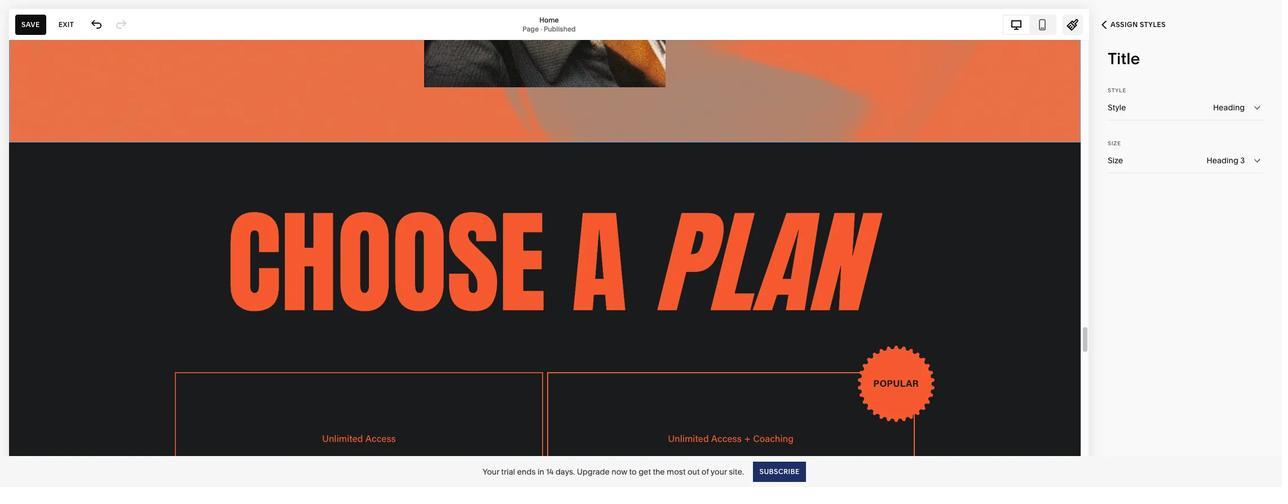 Task type: describe. For each thing, give the bounding box(es) containing it.
your
[[711, 467, 727, 478]]

assign styles
[[1111, 20, 1166, 29]]

assign styles button
[[1089, 12, 1178, 37]]

get
[[639, 467, 651, 478]]

14
[[546, 467, 554, 478]]

subscribe button
[[753, 462, 806, 483]]

subscribe
[[759, 468, 799, 476]]

exit
[[59, 20, 74, 28]]

days.
[[556, 467, 575, 478]]

assign
[[1111, 20, 1138, 29]]

site.
[[729, 467, 744, 478]]

most
[[667, 467, 686, 478]]

heading 3
[[1207, 156, 1245, 166]]

now
[[612, 467, 627, 478]]

to
[[629, 467, 637, 478]]

·
[[540, 25, 542, 33]]

in
[[538, 467, 544, 478]]

styles
[[1140, 20, 1166, 29]]

1 style from the top
[[1108, 87, 1126, 94]]

published
[[544, 25, 576, 33]]

out
[[688, 467, 700, 478]]

2 style from the top
[[1108, 103, 1126, 113]]

your trial ends in 14 days. upgrade now to get the most out of your site.
[[483, 467, 744, 478]]

heading for heading 3
[[1207, 156, 1239, 166]]

of
[[702, 467, 709, 478]]

exit button
[[52, 14, 80, 35]]

2 size from the top
[[1108, 156, 1123, 166]]



Task type: vqa. For each thing, say whether or not it's contained in the screenshot.
the "Page"
yes



Task type: locate. For each thing, give the bounding box(es) containing it.
size
[[1108, 140, 1121, 147], [1108, 156, 1123, 166]]

home page · published
[[522, 16, 576, 33]]

1 size from the top
[[1108, 140, 1121, 147]]

0 vertical spatial style
[[1108, 87, 1126, 94]]

heading up heading 3 on the top
[[1213, 103, 1245, 113]]

ends
[[517, 467, 536, 478]]

0 vertical spatial size
[[1108, 140, 1121, 147]]

tab list
[[1004, 16, 1055, 34]]

0 vertical spatial heading
[[1213, 103, 1245, 113]]

upgrade
[[577, 467, 610, 478]]

save
[[21, 20, 40, 28]]

heading
[[1213, 103, 1245, 113], [1207, 156, 1239, 166]]

1 vertical spatial heading
[[1207, 156, 1239, 166]]

the
[[653, 467, 665, 478]]

1 vertical spatial style
[[1108, 103, 1126, 113]]

None field
[[1108, 95, 1264, 120], [1108, 148, 1264, 173], [1108, 95, 1264, 120], [1108, 148, 1264, 173]]

style
[[1108, 87, 1126, 94], [1108, 103, 1126, 113]]

trial
[[501, 467, 515, 478]]

heading left 3 at the right top of page
[[1207, 156, 1239, 166]]

page
[[522, 25, 539, 33]]

title
[[1108, 49, 1140, 68]]

save button
[[15, 14, 46, 35]]

your
[[483, 467, 499, 478]]

home
[[539, 16, 559, 24]]

heading for heading
[[1213, 103, 1245, 113]]

1 vertical spatial size
[[1108, 156, 1123, 166]]

3
[[1240, 156, 1245, 166]]



